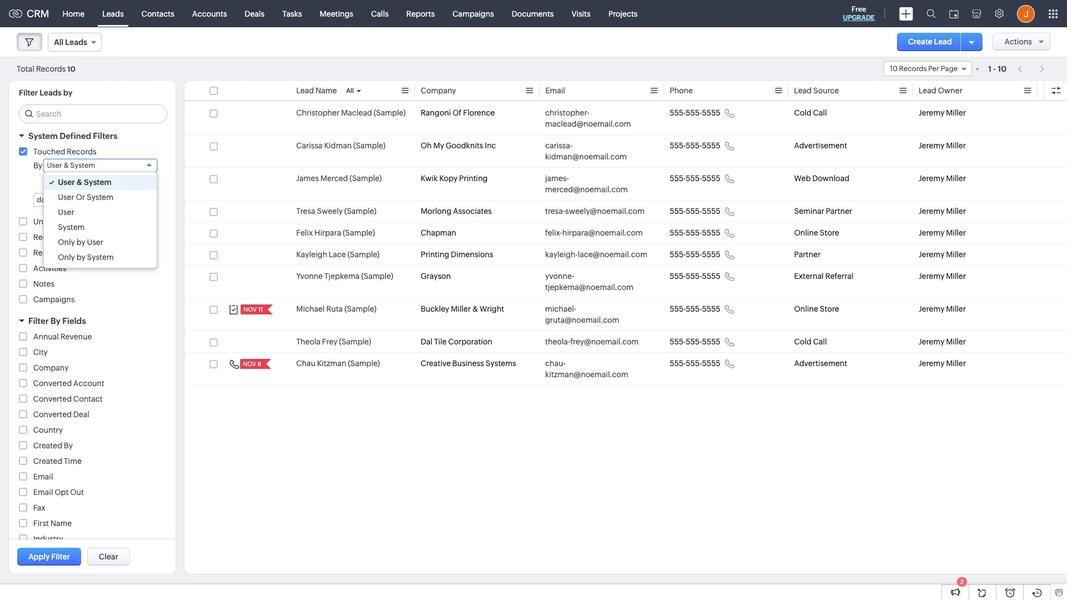Task type: vqa. For each thing, say whether or not it's contained in the screenshot.


Task type: locate. For each thing, give the bounding box(es) containing it.
(sample) right "merced"
[[350, 174, 382, 183]]

nov left the 11
[[244, 306, 257, 313]]

theola frey (sample)
[[296, 338, 371, 346]]

nov left the 8
[[243, 361, 256, 368]]

1 cold call from the top
[[795, 108, 828, 117]]

michael- gruta@noemail.com
[[546, 305, 620, 325]]

1 vertical spatial store
[[820, 305, 840, 314]]

(sample) inside 'theola frey (sample)' link
[[339, 338, 371, 346]]

0 vertical spatial advertisement
[[795, 141, 848, 150]]

555-
[[670, 108, 686, 117], [686, 108, 703, 117], [670, 141, 686, 150], [686, 141, 703, 150], [670, 174, 686, 183], [686, 174, 703, 183], [670, 207, 686, 216], [686, 207, 703, 216], [670, 229, 686, 237], [686, 229, 703, 237], [670, 250, 686, 259], [686, 250, 703, 259], [670, 272, 686, 281], [686, 272, 703, 281], [670, 305, 686, 314], [686, 305, 703, 314], [670, 338, 686, 346], [686, 338, 703, 346], [670, 359, 686, 368], [686, 359, 703, 368]]

action down system option
[[94, 249, 118, 258]]

filter up annual
[[28, 316, 49, 326]]

0 vertical spatial store
[[820, 229, 840, 237]]

(sample) for tresa sweely (sample)
[[345, 207, 377, 216]]

user or system
[[58, 193, 114, 202]]

1 vertical spatial online store
[[795, 305, 840, 314]]

by inside dropdown button
[[51, 316, 61, 326]]

1 horizontal spatial leads
[[102, 9, 124, 18]]

miller for tresa-sweely@noemail.com
[[947, 207, 967, 216]]

user up the untouched records
[[58, 208, 74, 217]]

2 vertical spatial filter
[[51, 553, 70, 562]]

leads right home link
[[102, 9, 124, 18]]

1 vertical spatial advertisement
[[795, 359, 848, 368]]

related records action
[[33, 249, 118, 258]]

name up christopher
[[316, 86, 337, 95]]

user down by user & system on the top
[[58, 178, 75, 187]]

email down created time
[[33, 473, 53, 482]]

0 vertical spatial online store
[[795, 229, 840, 237]]

created
[[33, 442, 62, 450], [33, 457, 62, 466]]

5555 for yvonne- tjepkema@noemail.com
[[703, 272, 721, 281]]

created down country
[[33, 442, 62, 450]]

created down created by
[[33, 457, 62, 466]]

only by system option
[[44, 250, 157, 265]]

row group
[[185, 102, 1068, 386]]

store down external referral
[[820, 305, 840, 314]]

1 call from the top
[[814, 108, 828, 117]]

online store down seminar partner
[[795, 229, 840, 237]]

1 online store from the top
[[795, 229, 840, 237]]

cold call
[[795, 108, 828, 117], [795, 338, 828, 346]]

home
[[63, 9, 85, 18]]

5555 for james- merced@noemail.com
[[703, 174, 721, 183]]

2 cold from the top
[[795, 338, 812, 346]]

8 5555 from the top
[[703, 305, 721, 314]]

1 vertical spatial company
[[33, 364, 69, 373]]

converted up country
[[33, 410, 72, 419]]

(sample) inside chau kitzman (sample) link
[[348, 359, 380, 368]]

0 horizontal spatial printing
[[421, 250, 450, 259]]

555-555-5555 for christopher- maclead@noemail.com
[[670, 108, 721, 117]]

2 online store from the top
[[795, 305, 840, 314]]

seminar
[[795, 207, 825, 216]]

created time
[[33, 457, 82, 466]]

printing up grayson
[[421, 250, 450, 259]]

kopy
[[440, 174, 458, 183]]

filter inside dropdown button
[[28, 316, 49, 326]]

nov 11 link
[[241, 305, 264, 315]]

kwik kopy printing
[[421, 174, 488, 183]]

records
[[36, 64, 66, 73], [67, 147, 97, 156], [76, 217, 105, 226], [62, 249, 92, 258]]

2 store from the top
[[820, 305, 840, 314]]

system up user or system option
[[84, 178, 112, 187]]

system
[[28, 131, 58, 141], [70, 161, 95, 170], [84, 178, 112, 187], [87, 193, 114, 202], [58, 223, 85, 232], [87, 253, 114, 262]]

3 5555 from the top
[[703, 174, 721, 183]]

user & system
[[58, 178, 112, 187]]

3 jeremy miller from the top
[[919, 174, 967, 183]]

of
[[453, 108, 462, 117]]

1 vertical spatial by
[[77, 238, 85, 247]]

0 horizontal spatial name
[[50, 519, 72, 528]]

oh my goodknits inc
[[421, 141, 496, 150]]

0 vertical spatial partner
[[826, 207, 853, 216]]

(sample) right sweely at the top of page
[[345, 207, 377, 216]]

jeremy miller for carissa- kidman@noemail.com
[[919, 141, 967, 150]]

2 only from the top
[[58, 253, 75, 262]]

lead inside button
[[935, 37, 953, 46]]

5 5555 from the top
[[703, 229, 721, 237]]

system up touched
[[28, 131, 58, 141]]

account
[[73, 379, 104, 388]]

user down system option
[[87, 238, 103, 247]]

jeremy miller
[[919, 108, 967, 117], [919, 141, 967, 150], [919, 174, 967, 183], [919, 207, 967, 216], [919, 229, 967, 237], [919, 250, 967, 259], [919, 272, 967, 281], [919, 305, 967, 314], [919, 338, 967, 346], [919, 359, 967, 368]]

1 cold from the top
[[795, 108, 812, 117]]

tjepkema@noemail.com
[[546, 283, 634, 292]]

opt
[[55, 488, 69, 497]]

list box containing user & system
[[44, 172, 157, 268]]

2 cold call from the top
[[795, 338, 828, 346]]

user down touched
[[47, 161, 62, 170]]

jeremy miller for christopher- maclead@noemail.com
[[919, 108, 967, 117]]

action up related records action
[[61, 233, 85, 242]]

cold
[[795, 108, 812, 117], [795, 338, 812, 346]]

by down only by user at left
[[77, 253, 85, 262]]

1 horizontal spatial 10
[[998, 64, 1007, 73]]

0 vertical spatial only
[[58, 238, 75, 247]]

leads down 'total records 10'
[[40, 88, 62, 97]]

james- merced@noemail.com link
[[546, 173, 648, 195]]

(sample) for kayleigh lace (sample)
[[348, 250, 380, 259]]

printing right kopy at the top left of page
[[459, 174, 488, 183]]

(sample) inside christopher maclead (sample) link
[[374, 108, 406, 117]]

company down city at left bottom
[[33, 364, 69, 373]]

2 converted from the top
[[33, 395, 72, 404]]

1 vertical spatial campaigns
[[33, 295, 75, 304]]

(sample) inside tresa sweely (sample) "link"
[[345, 207, 377, 216]]

name right first
[[50, 519, 72, 528]]

2 vertical spatial by
[[77, 253, 85, 262]]

8 555-555-5555 from the top
[[670, 305, 721, 314]]

yvonne- tjepkema@noemail.com link
[[546, 271, 648, 293]]

0 vertical spatial by
[[63, 88, 73, 97]]

filter right apply
[[51, 553, 70, 562]]

5 555-555-5555 from the top
[[670, 229, 721, 237]]

1 vertical spatial call
[[814, 338, 828, 346]]

lead for lead owner
[[919, 86, 937, 95]]

1 horizontal spatial campaigns
[[453, 9, 494, 18]]

1 vertical spatial action
[[94, 249, 118, 258]]

555-555-5555 for felix-hirpara@noemail.com
[[670, 229, 721, 237]]

call
[[814, 108, 828, 117], [814, 338, 828, 346]]

jeremy for christopher- maclead@noemail.com
[[919, 108, 945, 117]]

campaigns down notes
[[33, 295, 75, 304]]

2 created from the top
[[33, 457, 62, 466]]

jeremy for james- merced@noemail.com
[[919, 174, 945, 183]]

1 vertical spatial cold call
[[795, 338, 828, 346]]

10 right -
[[998, 64, 1007, 73]]

10 jeremy miller from the top
[[919, 359, 967, 368]]

record action
[[33, 233, 85, 242]]

3 jeremy from the top
[[919, 174, 945, 183]]

(sample) for chau kitzman (sample)
[[348, 359, 380, 368]]

tasks link
[[274, 0, 311, 27]]

email up fax
[[33, 488, 53, 497]]

create menu element
[[893, 0, 920, 27]]

9 5555 from the top
[[703, 338, 721, 346]]

tresa
[[296, 207, 316, 216]]

jeremy miller for felix-hirpara@noemail.com
[[919, 229, 967, 237]]

1 vertical spatial printing
[[421, 250, 450, 259]]

0 vertical spatial nov
[[244, 306, 257, 313]]

5555 for kayleigh-lace@noemail.com
[[703, 250, 721, 259]]

1 555-555-5555 from the top
[[670, 108, 721, 117]]

wright
[[480, 305, 505, 314]]

only up related records action
[[58, 238, 75, 247]]

lead for lead name
[[296, 86, 314, 95]]

0 vertical spatial call
[[814, 108, 828, 117]]

by inside only by system option
[[77, 253, 85, 262]]

web
[[795, 174, 811, 183]]

hirpara
[[315, 229, 341, 237]]

8
[[258, 361, 261, 368]]

michael-
[[546, 305, 577, 314]]

search image
[[927, 9, 937, 18]]

4 555-555-5555 from the top
[[670, 207, 721, 216]]

2 call from the top
[[814, 338, 828, 346]]

user inside by user & system
[[47, 161, 62, 170]]

only for only by system
[[58, 253, 75, 262]]

1 vertical spatial converted
[[33, 395, 72, 404]]

1 vertical spatial by
[[51, 316, 61, 326]]

navigation
[[1013, 61, 1051, 77]]

partner right "seminar"
[[826, 207, 853, 216]]

online down external at top right
[[795, 305, 819, 314]]

crm link
[[9, 8, 49, 19]]

1 vertical spatial name
[[50, 519, 72, 528]]

(sample) inside the "james merced (sample)" link
[[350, 174, 382, 183]]

1 vertical spatial &
[[77, 178, 82, 187]]

5 jeremy miller from the top
[[919, 229, 967, 237]]

1 vertical spatial only
[[58, 253, 75, 262]]

1 advertisement from the top
[[795, 141, 848, 150]]

partner up external at top right
[[795, 250, 821, 259]]

lead left owner
[[919, 86, 937, 95]]

total
[[17, 64, 34, 73]]

filter down the 'total'
[[19, 88, 38, 97]]

row group containing christopher maclead (sample)
[[185, 102, 1068, 386]]

christopher maclead (sample)
[[296, 108, 406, 117]]

by for system
[[77, 253, 85, 262]]

miller for felix-hirpara@noemail.com
[[947, 229, 967, 237]]

555-555-5555 for james- merced@noemail.com
[[670, 174, 721, 183]]

3 converted from the top
[[33, 410, 72, 419]]

1 online from the top
[[795, 229, 819, 237]]

time
[[64, 457, 82, 466]]

9 555-555-5555 from the top
[[670, 338, 721, 346]]

jeremy for yvonne- tjepkema@noemail.com
[[919, 272, 945, 281]]

(sample) for felix hirpara (sample)
[[343, 229, 375, 237]]

1 converted from the top
[[33, 379, 72, 388]]

user for user or system
[[58, 193, 74, 202]]

only by user option
[[44, 235, 157, 250]]

10 inside 'total records 10'
[[67, 65, 76, 73]]

(sample) up kayleigh lace (sample) link
[[343, 229, 375, 237]]

felix
[[296, 229, 313, 237]]

6 555-555-5555 from the top
[[670, 250, 721, 259]]

first
[[33, 519, 49, 528]]

0 horizontal spatial &
[[64, 161, 69, 170]]

2 vertical spatial &
[[473, 305, 478, 314]]

yvonne tjepkema (sample)
[[296, 272, 394, 281]]

lace
[[329, 250, 346, 259]]

accounts
[[192, 9, 227, 18]]

records down only by user at left
[[62, 249, 92, 258]]

company up rangoni
[[421, 86, 456, 95]]

converted up 'converted contact'
[[33, 379, 72, 388]]

555-555-5555 for tresa-sweely@noemail.com
[[670, 207, 721, 216]]

None text field
[[104, 177, 123, 189]]

1 horizontal spatial printing
[[459, 174, 488, 183]]

(sample) right 'kitzman'
[[348, 359, 380, 368]]

merced@noemail.com
[[546, 185, 628, 194]]

touched
[[33, 147, 65, 156]]

profile image
[[1018, 5, 1036, 23]]

(sample) inside michael ruta (sample) link
[[345, 305, 377, 314]]

(sample) inside kayleigh lace (sample) link
[[348, 250, 380, 259]]

by up the annual revenue
[[51, 316, 61, 326]]

(sample) for carissa kidman (sample)
[[354, 141, 386, 150]]

free upgrade
[[844, 5, 875, 22]]

1 vertical spatial email
[[33, 473, 53, 482]]

0 vertical spatial online
[[795, 229, 819, 237]]

1 horizontal spatial name
[[316, 86, 337, 95]]

user or system option
[[44, 190, 157, 205]]

1 vertical spatial cold
[[795, 338, 812, 346]]

fields
[[62, 316, 86, 326]]

jeremy for felix-hirpara@noemail.com
[[919, 229, 945, 237]]

0 vertical spatial filter
[[19, 88, 38, 97]]

2 vertical spatial converted
[[33, 410, 72, 419]]

first name
[[33, 519, 72, 528]]

crm
[[27, 8, 49, 19]]

inc
[[485, 141, 496, 150]]

source
[[814, 86, 840, 95]]

morlong associates
[[421, 207, 492, 216]]

1 vertical spatial filter
[[28, 316, 49, 326]]

online down "seminar"
[[795, 229, 819, 237]]

miller for kayleigh-lace@noemail.com
[[947, 250, 967, 259]]

tresa-
[[546, 207, 566, 216]]

5555 for felix-hirpara@noemail.com
[[703, 229, 721, 237]]

lead right create
[[935, 37, 953, 46]]

(sample) right kidman
[[354, 141, 386, 150]]

5 jeremy from the top
[[919, 229, 945, 237]]

nov for chau
[[243, 361, 256, 368]]

555-555-5555 for theola-frey@noemail.com
[[670, 338, 721, 346]]

5555
[[703, 108, 721, 117], [703, 141, 721, 150], [703, 174, 721, 183], [703, 207, 721, 216], [703, 229, 721, 237], [703, 250, 721, 259], [703, 272, 721, 281], [703, 305, 721, 314], [703, 338, 721, 346], [703, 359, 721, 368]]

1 vertical spatial nov
[[243, 361, 256, 368]]

(sample) right maclead
[[374, 108, 406, 117]]

1 horizontal spatial company
[[421, 86, 456, 95]]

1 jeremy miller from the top
[[919, 108, 967, 117]]

(sample) for christopher maclead (sample)
[[374, 108, 406, 117]]

jeremy for carissa- kidman@noemail.com
[[919, 141, 945, 150]]

0 vertical spatial cold call
[[795, 108, 828, 117]]

0 horizontal spatial campaigns
[[33, 295, 75, 304]]

untouched
[[33, 217, 74, 226]]

6 5555 from the top
[[703, 250, 721, 259]]

call for christopher- maclead@noemail.com
[[814, 108, 828, 117]]

online store
[[795, 229, 840, 237], [795, 305, 840, 314]]

only for only by user
[[58, 238, 75, 247]]

0 vertical spatial campaigns
[[453, 9, 494, 18]]

records down defined
[[67, 147, 97, 156]]

1 created from the top
[[33, 442, 62, 450]]

0 vertical spatial cold
[[795, 108, 812, 117]]

lead up christopher
[[296, 86, 314, 95]]

7 5555 from the top
[[703, 272, 721, 281]]

store down seminar partner
[[820, 229, 840, 237]]

meetings link
[[311, 0, 362, 27]]

1 vertical spatial created
[[33, 457, 62, 466]]

1 horizontal spatial by
[[51, 316, 61, 326]]

user left or in the top left of the page
[[58, 193, 74, 202]]

8 jeremy miller from the top
[[919, 305, 967, 314]]

(sample) right "tjepkema"
[[361, 272, 394, 281]]

2 555-555-5555 from the top
[[670, 141, 721, 150]]

0 vertical spatial created
[[33, 442, 62, 450]]

create menu image
[[900, 7, 914, 20]]

(sample) right lace
[[348, 250, 380, 259]]

merced
[[321, 174, 348, 183]]

creative business systems
[[421, 359, 516, 368]]

converted for converted contact
[[33, 395, 72, 404]]

1 5555 from the top
[[703, 108, 721, 117]]

by up time
[[64, 442, 73, 450]]

(sample) inside carissa kidman (sample) link
[[354, 141, 386, 150]]

4 jeremy miller from the top
[[919, 207, 967, 216]]

(sample) inside yvonne tjepkema (sample) link
[[361, 272, 394, 281]]

9 jeremy miller from the top
[[919, 338, 967, 346]]

2 jeremy from the top
[[919, 141, 945, 150]]

0 vertical spatial leads
[[102, 9, 124, 18]]

1
[[989, 64, 992, 73]]

2 jeremy miller from the top
[[919, 141, 967, 150]]

by inside only by user option
[[77, 238, 85, 247]]

1 horizontal spatial &
[[77, 178, 82, 187]]

4 5555 from the top
[[703, 207, 721, 216]]

kwik
[[421, 174, 438, 183]]

6 jeremy miller from the top
[[919, 250, 967, 259]]

email
[[546, 86, 565, 95], [33, 473, 53, 482], [33, 488, 53, 497]]

owner
[[939, 86, 963, 95]]

10 up filter leads by
[[67, 65, 76, 73]]

jeremy miller for tresa-sweely@noemail.com
[[919, 207, 967, 216]]

upgrade
[[844, 14, 875, 22]]

records up only by user at left
[[76, 217, 105, 226]]

system down only by user option
[[87, 253, 114, 262]]

seminar partner
[[795, 207, 853, 216]]

visits
[[572, 9, 591, 18]]

maclead
[[341, 108, 372, 117]]

converted
[[33, 379, 72, 388], [33, 395, 72, 404], [33, 410, 72, 419]]

(sample) inside felix hirpara (sample) link
[[343, 229, 375, 237]]

miller for theola-frey@noemail.com
[[947, 338, 967, 346]]

& up or in the top left of the page
[[77, 178, 82, 187]]

6 jeremy from the top
[[919, 250, 945, 259]]

system inside dropdown button
[[28, 131, 58, 141]]

country
[[33, 426, 63, 435]]

2 advertisement from the top
[[795, 359, 848, 368]]

theola
[[296, 338, 321, 346]]

& inside by user & system
[[64, 161, 69, 170]]

2 5555 from the top
[[703, 141, 721, 150]]

reports link
[[398, 0, 444, 27]]

miller for christopher- maclead@noemail.com
[[947, 108, 967, 117]]

1 only from the top
[[58, 238, 75, 247]]

ruta
[[326, 305, 343, 314]]

5555 for christopher- maclead@noemail.com
[[703, 108, 721, 117]]

yvonne tjepkema (sample) link
[[296, 271, 394, 282]]

(sample) for theola frey (sample)
[[339, 338, 371, 346]]

0 vertical spatial email
[[546, 86, 565, 95]]

online store down external referral
[[795, 305, 840, 314]]

& down the touched records
[[64, 161, 69, 170]]

0 horizontal spatial company
[[33, 364, 69, 373]]

0 horizontal spatial by
[[33, 161, 42, 170]]

4 jeremy from the top
[[919, 207, 945, 216]]

jeremy for tresa-sweely@noemail.com
[[919, 207, 945, 216]]

1 horizontal spatial action
[[94, 249, 118, 258]]

1 jeremy from the top
[[919, 108, 945, 117]]

1 vertical spatial partner
[[795, 250, 821, 259]]

records up filter leads by
[[36, 64, 66, 73]]

only up activities
[[58, 253, 75, 262]]

morlong
[[421, 207, 452, 216]]

& left wright
[[473, 305, 478, 314]]

3 555-555-5555 from the top
[[670, 174, 721, 183]]

lead left 'source'
[[795, 86, 812, 95]]

converted up converted deal
[[33, 395, 72, 404]]

name for lead name
[[316, 86, 337, 95]]

by down 'total records 10'
[[63, 88, 73, 97]]

0 vertical spatial &
[[64, 161, 69, 170]]

campaigns right reports
[[453, 9, 494, 18]]

nov inside nov 11 link
[[244, 306, 257, 313]]

7 jeremy miller from the top
[[919, 272, 967, 281]]

maclead@noemail.com
[[546, 120, 631, 128]]

created for created by
[[33, 442, 62, 450]]

7 jeremy from the top
[[919, 272, 945, 281]]

(sample) for james merced (sample)
[[350, 174, 382, 183]]

list box
[[44, 172, 157, 268]]

miller
[[947, 108, 967, 117], [947, 141, 967, 150], [947, 174, 967, 183], [947, 207, 967, 216], [947, 229, 967, 237], [947, 250, 967, 259], [947, 272, 967, 281], [451, 305, 471, 314], [947, 305, 967, 314], [947, 338, 967, 346], [947, 359, 967, 368]]

action
[[61, 233, 85, 242], [94, 249, 118, 258]]

city
[[33, 348, 48, 357]]

0 horizontal spatial action
[[61, 233, 85, 242]]

chau-
[[546, 359, 566, 368]]

0 vertical spatial action
[[61, 233, 85, 242]]

0 horizontal spatial 10
[[67, 65, 76, 73]]

10
[[998, 64, 1007, 73], [67, 65, 76, 73]]

0 horizontal spatial leads
[[40, 88, 62, 97]]

profile element
[[1011, 0, 1042, 27]]

9 jeremy from the top
[[919, 338, 945, 346]]

email up christopher-
[[546, 86, 565, 95]]

2 vertical spatial by
[[64, 442, 73, 450]]

documents link
[[503, 0, 563, 27]]

1 horizontal spatial partner
[[826, 207, 853, 216]]

(sample) right the frey
[[339, 338, 371, 346]]

by down touched
[[33, 161, 42, 170]]

2 horizontal spatial by
[[64, 442, 73, 450]]

records for related
[[62, 249, 92, 258]]

carissa- kidman@noemail.com link
[[546, 140, 648, 162]]

2 horizontal spatial &
[[473, 305, 478, 314]]

0 vertical spatial converted
[[33, 379, 72, 388]]

0 vertical spatial name
[[316, 86, 337, 95]]

system up user & system
[[70, 161, 95, 170]]

by up related records action
[[77, 238, 85, 247]]

nov inside nov 8 "link"
[[243, 361, 256, 368]]

555-555-5555 for carissa- kidman@noemail.com
[[670, 141, 721, 150]]

7 555-555-5555 from the top
[[670, 272, 721, 281]]

(sample) right the ruta in the left bottom of the page
[[345, 305, 377, 314]]

name for first name
[[50, 519, 72, 528]]

1 vertical spatial online
[[795, 305, 819, 314]]



Task type: describe. For each thing, give the bounding box(es) containing it.
jeremy miller for kayleigh-lace@noemail.com
[[919, 250, 967, 259]]

filter for filter leads by
[[19, 88, 38, 97]]

lace@noemail.com
[[578, 250, 648, 259]]

miller for yvonne- tjepkema@noemail.com
[[947, 272, 967, 281]]

nov for michael
[[244, 306, 257, 313]]

555-555-5555 for kayleigh-lace@noemail.com
[[670, 250, 721, 259]]

records for touched
[[67, 147, 97, 156]]

5555 for theola-frey@noemail.com
[[703, 338, 721, 346]]

5555 for tresa-sweely@noemail.com
[[703, 207, 721, 216]]

10 jeremy from the top
[[919, 359, 945, 368]]

tile
[[434, 338, 447, 346]]

kayleigh-lace@noemail.com link
[[546, 249, 648, 260]]

by for created
[[64, 442, 73, 450]]

kidman
[[324, 141, 352, 150]]

christopher- maclead@noemail.com link
[[546, 107, 648, 130]]

james- merced@noemail.com
[[546, 174, 628, 194]]

system defined filters button
[[9, 126, 176, 146]]

by for filter
[[51, 316, 61, 326]]

user for user & system
[[58, 178, 75, 187]]

chau
[[296, 359, 316, 368]]

search element
[[920, 0, 943, 27]]

frey@noemail.com
[[571, 338, 639, 346]]

only by system
[[58, 253, 114, 262]]

dal tile corporation
[[421, 338, 493, 346]]

5555 for carissa- kidman@noemail.com
[[703, 141, 721, 150]]

kayleigh lace (sample)
[[296, 250, 380, 259]]

external referral
[[795, 272, 854, 281]]

records for untouched
[[76, 217, 105, 226]]

2 online from the top
[[795, 305, 819, 314]]

jeremy for theola-frey@noemail.com
[[919, 338, 945, 346]]

kayleigh
[[296, 250, 327, 259]]

tasks
[[282, 9, 302, 18]]

miller for james- merced@noemail.com
[[947, 174, 967, 183]]

deal
[[73, 410, 89, 419]]

calls link
[[362, 0, 398, 27]]

10 for total records 10
[[67, 65, 76, 73]]

yvonne-
[[546, 272, 575, 281]]

10 5555 from the top
[[703, 359, 721, 368]]

deals
[[245, 9, 265, 18]]

555-555-5555 for yvonne- tjepkema@noemail.com
[[670, 272, 721, 281]]

system inside by user & system
[[70, 161, 95, 170]]

projects link
[[600, 0, 647, 27]]

deals link
[[236, 0, 274, 27]]

annual revenue
[[33, 333, 92, 341]]

christopher maclead (sample) link
[[296, 107, 406, 118]]

james
[[296, 174, 319, 183]]

related
[[33, 249, 61, 258]]

campaigns link
[[444, 0, 503, 27]]

felix hirpara (sample)
[[296, 229, 375, 237]]

tjepkema
[[325, 272, 360, 281]]

apply filter button
[[17, 548, 81, 566]]

theola-frey@noemail.com link
[[546, 336, 639, 348]]

user for user
[[58, 208, 74, 217]]

by for user
[[77, 238, 85, 247]]

created for created time
[[33, 457, 62, 466]]

tresa-sweely@noemail.com link
[[546, 206, 645, 217]]

user option
[[44, 205, 157, 220]]

rangoni
[[421, 108, 451, 117]]

referral
[[826, 272, 854, 281]]

carissa
[[296, 141, 323, 150]]

converted deal
[[33, 410, 89, 419]]

(sample) for michael ruta (sample)
[[345, 305, 377, 314]]

& for by
[[64, 161, 69, 170]]

felix-
[[546, 229, 563, 237]]

User & System field
[[44, 159, 157, 172]]

printing dimensions
[[421, 250, 494, 259]]

touched records
[[33, 147, 97, 156]]

2 vertical spatial email
[[33, 488, 53, 497]]

or
[[76, 193, 85, 202]]

miller for carissa- kidman@noemail.com
[[947, 141, 967, 150]]

activities
[[33, 264, 67, 273]]

lead owner
[[919, 86, 963, 95]]

buckley
[[421, 305, 450, 314]]

0 vertical spatial by
[[33, 161, 42, 170]]

converted account
[[33, 379, 104, 388]]

filter inside button
[[51, 553, 70, 562]]

sweely@noemail.com
[[566, 207, 645, 216]]

1 vertical spatial leads
[[40, 88, 62, 97]]

calendar image
[[950, 9, 959, 18]]

kidman@noemail.com
[[546, 152, 627, 161]]

lead source
[[795, 86, 840, 95]]

web download
[[795, 174, 850, 183]]

& inside option
[[77, 178, 82, 187]]

home link
[[54, 0, 94, 27]]

tresa sweely (sample) link
[[296, 206, 377, 217]]

apply
[[28, 553, 50, 562]]

theola-
[[546, 338, 571, 346]]

lead for lead source
[[795, 86, 812, 95]]

0 vertical spatial printing
[[459, 174, 488, 183]]

user & system option
[[44, 175, 157, 190]]

Search text field
[[19, 105, 167, 123]]

jeremy miller for yvonne- tjepkema@noemail.com
[[919, 272, 967, 281]]

10 555-555-5555 from the top
[[670, 359, 721, 368]]

system down user & system option
[[87, 193, 114, 202]]

jeremy miller for james- merced@noemail.com
[[919, 174, 967, 183]]

accounts link
[[183, 0, 236, 27]]

goodknits
[[446, 141, 484, 150]]

chapman
[[421, 229, 457, 237]]

& for buckley
[[473, 305, 478, 314]]

free
[[852, 5, 867, 13]]

system option
[[44, 220, 157, 235]]

cold call for theola-frey@noemail.com
[[795, 338, 828, 346]]

jeremy miller for theola-frey@noemail.com
[[919, 338, 967, 346]]

email opt out
[[33, 488, 84, 497]]

converted contact
[[33, 395, 103, 404]]

10 for 1 - 10
[[998, 64, 1007, 73]]

0 horizontal spatial partner
[[795, 250, 821, 259]]

0 vertical spatial company
[[421, 86, 456, 95]]

(sample) for yvonne tjepkema (sample)
[[361, 272, 394, 281]]

industry
[[33, 535, 63, 544]]

converted for converted account
[[33, 379, 72, 388]]

cold call for christopher- maclead@noemail.com
[[795, 108, 828, 117]]

kayleigh-lace@noemail.com
[[546, 250, 648, 259]]

1 store from the top
[[820, 229, 840, 237]]

visits link
[[563, 0, 600, 27]]

felix-hirpara@noemail.com
[[546, 229, 643, 237]]

jeremy for kayleigh-lace@noemail.com
[[919, 250, 945, 259]]

projects
[[609, 9, 638, 18]]

fax
[[33, 504, 45, 513]]

converted for converted deal
[[33, 410, 72, 419]]

systems
[[486, 359, 516, 368]]

cold for theola-frey@noemail.com
[[795, 338, 812, 346]]

felix-hirpara@noemail.com link
[[546, 227, 643, 239]]

cold for christopher- maclead@noemail.com
[[795, 108, 812, 117]]

call for theola-frey@noemail.com
[[814, 338, 828, 346]]

by user & system
[[33, 161, 95, 170]]

records for total
[[36, 64, 66, 73]]

felix hirpara (sample) link
[[296, 227, 375, 239]]

nov 8 link
[[240, 359, 262, 369]]

create lead button
[[898, 33, 964, 51]]

tresa sweely (sample)
[[296, 207, 377, 216]]

buckley miller & wright
[[421, 305, 505, 314]]

filter by fields button
[[9, 311, 176, 331]]

revenue
[[60, 333, 92, 341]]

system up record action
[[58, 223, 85, 232]]

8 jeremy from the top
[[919, 305, 945, 314]]

chau- kitzman@noemail.com link
[[546, 358, 648, 380]]

11
[[258, 306, 263, 313]]

kitzman@noemail.com
[[546, 370, 629, 379]]

filter for filter by fields
[[28, 316, 49, 326]]



